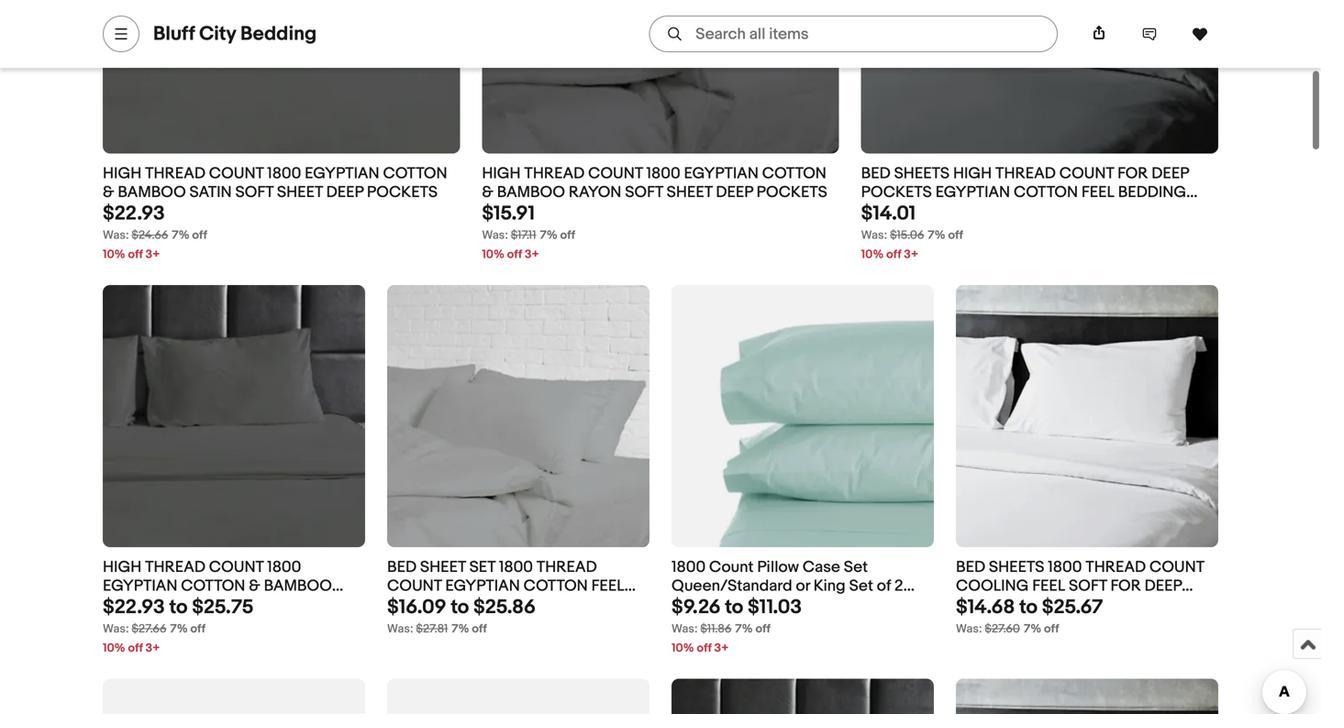 Task type: describe. For each thing, give the bounding box(es) containing it.
1800 count pillow case set queen/standard or king  set of 2 cases super soft! button
[[672, 558, 934, 616]]

bed for $14.68
[[956, 558, 986, 578]]

high for high thread count 1800 egyptian cotton & bamboo satin soft sheet deep pockets
[[103, 558, 142, 578]]

bed for $14.01
[[862, 164, 891, 183]]

pockets inside high thread count 1800 egyptian cotton & bamboo rayon soft sheet deep pockets
[[757, 183, 828, 203]]

for inside bed sheets high thread count for deep pockets egyptian cotton feel bedding hotel
[[1118, 164, 1149, 183]]

7% inside $16.09 to $25.86 was: $27.81 7% off
[[452, 623, 469, 637]]

off down $17.11
[[507, 248, 522, 262]]

7% inside $22.93 to $25.75 was: $27.66 7% off 10% off 3+
[[170, 623, 188, 637]]

off inside $16.09 to $25.86 was: $27.81 7% off
[[472, 623, 487, 637]]

$22.93 inside $22.93 to $25.75 was: $27.66 7% off 10% off 3+
[[103, 596, 165, 620]]

was: inside "$14.68 to $25.67 was: $27.60 7% off"
[[956, 623, 983, 637]]

7% inside $15.91 was: $17.11 7% off 10% off 3+
[[540, 228, 558, 243]]

1800 for high thread count 1800 egyptian cotton & bamboo rayon soft sheet deep pockets
[[647, 164, 681, 183]]

cotton for high thread count 1800 egyptian cotton & bamboo rayon soft sheet deep pockets
[[763, 164, 827, 183]]

pockets inside high thread count 1800 egyptian cotton & bamboo satin soft sheet deep pockets $22.93 was: $24.66 7% off 10% off 3+
[[367, 183, 438, 203]]

$27.60
[[985, 623, 1021, 637]]

pockets inside bed sheet set 1800 thread count egyptian cotton feel luxury deep pockets soft
[[491, 597, 562, 616]]

super
[[721, 597, 763, 616]]

sheets for $14.01
[[895, 164, 950, 183]]

pockets inside bed sheets 1800 thread count cooling feel soft for deep pockets bamboo
[[956, 597, 1027, 616]]

saved seller bluffcitybedding image
[[1192, 26, 1209, 42]]

bluff
[[153, 22, 195, 46]]

Search all items field
[[649, 16, 1058, 52]]

bamboo for high thread count 1800 egyptian cotton & bamboo satin soft sheet deep pockets $22.93 was: $24.66 7% off 10% off 3+
[[118, 183, 186, 203]]

thread inside bed sheets 1800 thread count cooling feel soft for deep pockets bamboo
[[1086, 558, 1147, 578]]

was: inside $22.93 to $25.75 was: $27.66 7% off 10% off 3+
[[103, 623, 129, 637]]

3+ inside $15.91 was: $17.11 7% off 10% off 3+
[[525, 248, 539, 262]]

bamboo for high thread count 1800 egyptian cotton & bamboo satin soft sheet deep pockets
[[264, 578, 332, 597]]

sheets for $14.68
[[989, 558, 1045, 578]]

soft!
[[767, 597, 801, 616]]

7% inside high thread count 1800 egyptian cotton & bamboo satin soft sheet deep pockets $22.93 was: $24.66 7% off 10% off 3+
[[172, 228, 190, 243]]

pillow
[[758, 558, 799, 578]]

bed sheets high thread count for deep pockets egyptian cotton feel bedding hotel button
[[862, 164, 1219, 222]]

high inside bed sheets high thread count for deep pockets egyptian cotton feel bedding hotel
[[954, 164, 992, 183]]

bedding
[[1119, 183, 1187, 203]]

case
[[803, 558, 841, 578]]

of
[[877, 578, 891, 597]]

1800 count pillow case set queen/standard or king  set of 2 cases super soft! : quick view image
[[672, 285, 934, 548]]

count inside bed sheet set 1800 thread count egyptian cotton feel luxury deep pockets soft
[[387, 578, 442, 597]]

count inside "high thread count 1800 egyptian cotton & bamboo satin soft sheet deep pockets"
[[209, 558, 264, 578]]

cases
[[672, 597, 718, 616]]

1 high thread count 1800 egyptian cotton & bamboo satin soft sheet deep pockets : quick view image from the top
[[103, 0, 460, 154]]

$25.75
[[192, 596, 254, 620]]

bed sheets high thread count for deep pockets egyptian cotton feel bedding hotel
[[862, 164, 1189, 222]]

soft for high thread count 1800 egyptian cotton & bamboo rayon soft sheet deep pockets
[[625, 183, 663, 203]]

bamboo for high thread count 1800 egyptian cotton & bamboo rayon soft sheet deep pockets
[[497, 183, 565, 203]]

& inside high thread count 1800 egyptian cotton & bamboo satin soft sheet deep pockets $22.93 was: $24.66 7% off 10% off 3+
[[103, 183, 114, 203]]

10% inside $14.01 was: $15.06 7% off 10% off 3+
[[862, 248, 884, 262]]

hotel
[[862, 202, 909, 222]]

1800 for bed sheet set 1800 thread count egyptian cotton feel luxury deep pockets soft
[[499, 558, 533, 578]]

was: inside $15.91 was: $17.11 7% off 10% off 3+
[[482, 228, 508, 243]]

& for $17.11
[[482, 183, 494, 203]]

to for $14.68
[[1020, 596, 1038, 620]]

1800 inside bed sheets 1800 thread count cooling feel soft for deep pockets bamboo
[[1048, 558, 1083, 578]]

high thread count 1800 egyptian cotton & bamboo rayon soft sheet deep pockets button
[[482, 164, 840, 203]]

deep inside high thread count 1800 egyptian cotton & bamboo rayon soft sheet deep pockets
[[716, 183, 753, 203]]

bed sheet set 1800 thread count egyptian cotton feel luxury deep pockets soft : quick view image
[[387, 285, 650, 548]]

high for high thread count 1800 egyptian cotton & bamboo satin soft sheet deep pockets $22.93 was: $24.66 7% off 10% off 3+
[[103, 164, 142, 183]]

1800 inside 1800 count pillow case set queen/standard or king  set of 2 cases super soft!
[[672, 558, 706, 578]]

cotton inside bed sheet set 1800 thread count egyptian cotton feel luxury deep pockets soft
[[524, 578, 588, 597]]

thread inside high thread count 1800 egyptian cotton & bamboo satin soft sheet deep pockets $22.93 was: $24.66 7% off 10% off 3+
[[145, 164, 206, 183]]

soft for high thread count 1800 egyptian cotton & bamboo satin soft sheet deep pockets
[[149, 597, 187, 616]]

was: inside $9.26 to $11.03 was: $11.86 7% off 10% off 3+
[[672, 623, 698, 637]]

& for $25.75
[[249, 578, 260, 597]]

2 high thread count 1800 egyptian cotton & bamboo satin soft sheet deep pockets : quick view image from the top
[[103, 285, 365, 548]]

feel inside bed sheet set 1800 thread count egyptian cotton feel luxury deep pockets soft
[[592, 578, 625, 597]]

bamboo inside bed sheets 1800 thread count cooling feel soft for deep pockets bamboo
[[1031, 597, 1099, 616]]

count inside bed sheets 1800 thread count cooling feel soft for deep pockets bamboo
[[1150, 558, 1205, 578]]

3+ inside high thread count 1800 egyptian cotton & bamboo satin soft sheet deep pockets $22.93 was: $24.66 7% off 10% off 3+
[[146, 248, 160, 262]]

bed sheets 1800 thread count cooling feel soft for deep pockets bamboo button
[[956, 558, 1219, 616]]

1800 for high thread count 1800 egyptian cotton & bamboo satin soft sheet deep pockets $22.93 was: $24.66 7% off 10% off 3+
[[267, 164, 301, 183]]

$11.86
[[701, 623, 732, 637]]

bluff city bedding link
[[153, 22, 317, 46]]

soft inside bed sheets 1800 thread count cooling feel soft for deep pockets bamboo
[[1069, 578, 1107, 597]]

thread inside high thread count 1800 egyptian cotton & bamboo rayon soft sheet deep pockets
[[524, 164, 585, 183]]

bed sheets high thread count for deep pockets egyptian cotton feel bedding hotel : quick view image
[[862, 0, 1219, 154]]

high for high thread count 1800 egyptian cotton & bamboo rayon soft sheet deep pockets
[[482, 164, 521, 183]]

off down $25.75
[[190, 623, 206, 637]]

$27.81
[[416, 623, 448, 637]]

bed sheet set 1800 thread count egyptian cotton feel luxury deep pockets soft
[[387, 558, 625, 616]]

$14.68
[[956, 596, 1015, 620]]

$14.01 was: $15.06 7% off 10% off 3+
[[862, 202, 964, 262]]

3+ inside $9.26 to $11.03 was: $11.86 7% off 10% off 3+
[[715, 642, 729, 656]]

off down $11.86
[[697, 642, 712, 656]]

off down $27.66
[[128, 642, 143, 656]]

pockets inside "high thread count 1800 egyptian cotton & bamboo satin soft sheet deep pockets"
[[280, 597, 351, 616]]

bedding
[[240, 22, 317, 46]]

pockets inside bed sheets high thread count for deep pockets egyptian cotton feel bedding hotel
[[862, 183, 932, 203]]

bed sheets 1800 thread count cooling feel soft for deep pockets bamboo
[[956, 558, 1205, 616]]

$22.93 inside high thread count 1800 egyptian cotton & bamboo satin soft sheet deep pockets $22.93 was: $24.66 7% off 10% off 3+
[[103, 202, 165, 226]]

count inside bed sheets high thread count for deep pockets egyptian cotton feel bedding hotel
[[1060, 164, 1115, 183]]



Task type: vqa. For each thing, say whether or not it's contained in the screenshot.
topmost FOR
yes



Task type: locate. For each thing, give the bounding box(es) containing it.
$11.03
[[748, 596, 802, 620]]

was: inside high thread count 1800 egyptian cotton & bamboo satin soft sheet deep pockets $22.93 was: $24.66 7% off 10% off 3+
[[103, 228, 129, 243]]

& inside high thread count 1800 egyptian cotton & bamboo rayon soft sheet deep pockets
[[482, 183, 494, 203]]

sheets inside bed sheets 1800 thread count cooling feel soft for deep pockets bamboo
[[989, 558, 1045, 578]]

high up $15.91
[[482, 164, 521, 183]]

bed for $16.09
[[387, 558, 417, 578]]

0 vertical spatial sheets
[[895, 164, 950, 183]]

bed up hotel in the right of the page
[[862, 164, 891, 183]]

feel
[[1082, 183, 1115, 203], [592, 578, 625, 597], [1033, 578, 1066, 597]]

was: down $15.91
[[482, 228, 508, 243]]

was: down the $9.26
[[672, 623, 698, 637]]

1 vertical spatial high thread count 1800 egyptian cotton & bamboo satin soft sheet deep pockets : quick view image
[[103, 285, 365, 548]]

count inside high thread count 1800 egyptian cotton & bamboo rayon soft sheet deep pockets
[[588, 164, 643, 183]]

high thread count 1800 egyptian cotton & bamboo satin soft sheet deep pockets : quick view image
[[103, 0, 460, 154], [103, 285, 365, 548]]

1 to from the left
[[169, 596, 188, 620]]

satin
[[190, 183, 232, 203], [103, 597, 145, 616]]

10% inside $9.26 to $11.03 was: $11.86 7% off 10% off 3+
[[672, 642, 694, 656]]

cotton inside "high thread count 1800 egyptian cotton & bamboo satin soft sheet deep pockets"
[[181, 578, 245, 597]]

egyptian for high thread count 1800 egyptian cotton & bamboo satin soft sheet deep pockets
[[103, 578, 178, 597]]

1800 count pillow case set queen/standard or king  set of 2 cases super soft!
[[672, 558, 904, 616]]

egyptian inside high thread count 1800 egyptian cotton & bamboo satin soft sheet deep pockets $22.93 was: $24.66 7% off 10% off 3+
[[305, 164, 380, 183]]

$14.68 to $25.67 was: $27.60 7% off
[[956, 596, 1104, 637]]

was: inside $16.09 to $25.86 was: $27.81 7% off
[[387, 623, 413, 637]]

1 vertical spatial sheets
[[989, 558, 1045, 578]]

high thread count 1800 egyptian cotton & bamboo satin soft sheet deep pockets button
[[103, 164, 460, 203], [103, 558, 365, 616]]

cotton inside high thread count 1800 egyptian cotton & bamboo satin soft sheet deep pockets $22.93 was: $24.66 7% off 10% off 3+
[[383, 164, 447, 183]]

$15.91 was: $17.11 7% off 10% off 3+
[[482, 202, 576, 262]]

0 horizontal spatial satin
[[103, 597, 145, 616]]

1 horizontal spatial &
[[249, 578, 260, 597]]

soft inside "high thread count 1800 egyptian cotton & bamboo satin soft sheet deep pockets"
[[149, 597, 187, 616]]

$9.26
[[672, 596, 721, 620]]

soft inside bed sheet set 1800 thread count egyptian cotton feel luxury deep pockets soft
[[566, 597, 605, 616]]

sheets
[[895, 164, 950, 183], [989, 558, 1045, 578]]

high thread count 1800 egyptian cotton & bamboo rayon soft sheet deep pockets : quick view image
[[482, 0, 840, 154]]

10% inside $15.91 was: $17.11 7% off 10% off 3+
[[482, 248, 505, 262]]

&
[[103, 183, 114, 203], [482, 183, 494, 203], [249, 578, 260, 597]]

feel inside bed sheets 1800 thread count cooling feel soft for deep pockets bamboo
[[1033, 578, 1066, 597]]

egyptian for high thread count 1800 egyptian cotton & bamboo satin soft sheet deep pockets $22.93 was: $24.66 7% off 10% off 3+
[[305, 164, 380, 183]]

0 horizontal spatial feel
[[592, 578, 625, 597]]

0 horizontal spatial bed
[[387, 558, 417, 578]]

3+
[[146, 248, 160, 262], [525, 248, 539, 262], [904, 248, 919, 262], [146, 642, 160, 656], [715, 642, 729, 656]]

1 vertical spatial for
[[1111, 578, 1142, 597]]

$16.09
[[387, 596, 447, 620]]

1 high thread count 1800 egyptian cotton & bamboo satin soft sheet deep pockets button from the top
[[103, 164, 460, 203]]

soft inside high thread count 1800 egyptian cotton & bamboo rayon soft sheet deep pockets
[[625, 183, 663, 203]]

cooling
[[956, 578, 1029, 597]]

deep
[[1152, 164, 1189, 183], [326, 183, 364, 203], [716, 183, 753, 203], [1145, 578, 1182, 597], [240, 597, 277, 616], [451, 597, 488, 616]]

off right "$15.06"
[[949, 228, 964, 243]]

sheet for high thread count 1800 egyptian cotton & bamboo satin soft sheet deep pockets $22.93 was: $24.66 7% off 10% off 3+
[[277, 183, 323, 203]]

off right $17.11
[[560, 228, 576, 243]]

& inside "high thread count 1800 egyptian cotton & bamboo satin soft sheet deep pockets"
[[249, 578, 260, 597]]

bamboo inside "high thread count 1800 egyptian cotton & bamboo satin soft sheet deep pockets"
[[264, 578, 332, 597]]

$22.93
[[103, 202, 165, 226], [103, 596, 165, 620]]

off down $25.86
[[472, 623, 487, 637]]

count inside high thread count 1800 egyptian cotton & bamboo satin soft sheet deep pockets $22.93 was: $24.66 7% off 10% off 3+
[[209, 164, 264, 183]]

feel right "cooling"
[[1033, 578, 1066, 597]]

to up $27.60
[[1020, 596, 1038, 620]]

10% inside $22.93 to $25.75 was: $27.66 7% off 10% off 3+
[[103, 642, 125, 656]]

$16.09 to $25.86 was: $27.81 7% off
[[387, 596, 536, 637]]

to inside $9.26 to $11.03 was: $11.86 7% off 10% off 3+
[[725, 596, 744, 620]]

cotton for high thread count 1800 egyptian cotton & bamboo satin soft sheet deep pockets
[[181, 578, 245, 597]]

off inside "$14.68 to $25.67 was: $27.60 7% off"
[[1045, 623, 1060, 637]]

1800 for high thread count 1800 egyptian cotton & bamboo satin soft sheet deep pockets
[[267, 558, 301, 578]]

deep inside bed sheets 1800 thread count cooling feel soft for deep pockets bamboo
[[1145, 578, 1182, 597]]

bed
[[862, 164, 891, 183], [387, 558, 417, 578], [956, 558, 986, 578]]

thread
[[145, 164, 206, 183], [524, 164, 585, 183], [996, 164, 1056, 183], [145, 558, 206, 578], [537, 558, 597, 578], [1086, 558, 1147, 578]]

soft for high thread count 1800 egyptian cotton & bamboo satin soft sheet deep pockets $22.93 was: $24.66 7% off 10% off 3+
[[235, 183, 274, 203]]

to for $9.26
[[725, 596, 744, 620]]

0 vertical spatial high thread count 1800 egyptian cotton & bamboo satin soft sheet deep pockets button
[[103, 164, 460, 203]]

1800 inside high thread count 1800 egyptian cotton & bamboo rayon soft sheet deep pockets
[[647, 164, 681, 183]]

7%
[[172, 228, 190, 243], [540, 228, 558, 243], [928, 228, 946, 243], [170, 623, 188, 637], [452, 623, 469, 637], [736, 623, 753, 637], [1024, 623, 1042, 637]]

3+ down $17.11
[[525, 248, 539, 262]]

7% inside $9.26 to $11.03 was: $11.86 7% off 10% off 3+
[[736, 623, 753, 637]]

egyptian inside high thread count 1800 egyptian cotton & bamboo rayon soft sheet deep pockets
[[684, 164, 759, 183]]

1800
[[267, 164, 301, 183], [647, 164, 681, 183], [267, 558, 301, 578], [499, 558, 533, 578], [672, 558, 706, 578], [1048, 558, 1083, 578]]

$15.06
[[890, 228, 925, 243]]

off down $25.67
[[1045, 623, 1060, 637]]

1 horizontal spatial satin
[[190, 183, 232, 203]]

count
[[709, 558, 754, 578]]

deep inside high thread count 1800 egyptian cotton & bamboo satin soft sheet deep pockets $22.93 was: $24.66 7% off 10% off 3+
[[326, 183, 364, 203]]

0 vertical spatial for
[[1118, 164, 1149, 183]]

high
[[103, 164, 142, 183], [482, 164, 521, 183], [954, 164, 992, 183], [103, 558, 142, 578]]

was:
[[103, 228, 129, 243], [482, 228, 508, 243], [862, 228, 888, 243], [103, 623, 129, 637], [387, 623, 413, 637], [672, 623, 698, 637], [956, 623, 983, 637]]

3+ inside $14.01 was: $15.06 7% off 10% off 3+
[[904, 248, 919, 262]]

2 high thread count 1800 egyptian cotton & bamboo satin soft sheet deep pockets button from the top
[[103, 558, 365, 616]]

7% right $17.11
[[540, 228, 558, 243]]

city
[[199, 22, 236, 46]]

1 horizontal spatial sheets
[[989, 558, 1045, 578]]

or
[[796, 578, 810, 597]]

2
[[895, 578, 904, 597]]

bed sheets 1800 thread count cooling feel soft for deep pockets bamboo : quick view image
[[956, 285, 1219, 548]]

off right $24.66 on the top left of the page
[[192, 228, 207, 243]]

sheet inside high thread count 1800 egyptian cotton & bamboo rayon soft sheet deep pockets
[[667, 183, 713, 203]]

deep inside bed sheets high thread count for deep pockets egyptian cotton feel bedding hotel
[[1152, 164, 1189, 183]]

king
[[814, 578, 846, 597]]

set
[[844, 558, 868, 578], [850, 578, 874, 597]]

1 vertical spatial high thread count 1800 egyptian cotton & bamboo satin soft sheet deep pockets button
[[103, 558, 365, 616]]

soft inside high thread count 1800 egyptian cotton & bamboo satin soft sheet deep pockets $22.93 was: $24.66 7% off 10% off 3+
[[235, 183, 274, 203]]

1800 thread count cotton and bamboo feel soft sheets for bed set deep pockets  : quick view image
[[672, 680, 934, 715]]

sheet for high thread count 1800 egyptian cotton & bamboo rayon soft sheet deep pockets
[[667, 183, 713, 203]]

feel inside bed sheets high thread count for deep pockets egyptian cotton feel bedding hotel
[[1082, 183, 1115, 203]]

high up $14.01 was: $15.06 7% off 10% off 3+
[[954, 164, 992, 183]]

to inside "$14.68 to $25.67 was: $27.60 7% off"
[[1020, 596, 1038, 620]]

feel left "cases"
[[592, 578, 625, 597]]

7% down super
[[736, 623, 753, 637]]

luxury
[[387, 597, 447, 616]]

2 to from the left
[[451, 596, 469, 620]]

high thread count 1800 egyptian cotton & bamboo rayon soft sheet deep pockets
[[482, 164, 828, 203]]

$14.01
[[862, 202, 916, 226]]

bed up luxury
[[387, 558, 417, 578]]

high up $24.66 on the top left of the page
[[103, 164, 142, 183]]

10% inside high thread count 1800 egyptian cotton & bamboo satin soft sheet deep pockets $22.93 was: $24.66 7% off 10% off 3+
[[103, 248, 125, 262]]

to right luxury
[[451, 596, 469, 620]]

bamboo inside high thread count 1800 egyptian cotton & bamboo satin soft sheet deep pockets $22.93 was: $24.66 7% off 10% off 3+
[[118, 183, 186, 203]]

egyptian inside bed sheet set 1800 thread count egyptian cotton feel luxury deep pockets soft
[[446, 578, 520, 597]]

set
[[470, 558, 496, 578]]

bamboo
[[118, 183, 186, 203], [497, 183, 565, 203], [264, 578, 332, 597], [1031, 597, 1099, 616]]

2 horizontal spatial bed
[[956, 558, 986, 578]]

to left $25.75
[[169, 596, 188, 620]]

0 vertical spatial high thread count 1800 egyptian cotton & bamboo satin soft sheet deep pockets : quick view image
[[103, 0, 460, 154]]

0 horizontal spatial sheets
[[895, 164, 950, 183]]

satin inside high thread count 1800 egyptian cotton & bamboo satin soft sheet deep pockets $22.93 was: $24.66 7% off 10% off 3+
[[190, 183, 232, 203]]

$15.91
[[482, 202, 535, 226]]

0 vertical spatial satin
[[190, 183, 232, 203]]

$27.66
[[132, 623, 167, 637]]

for
[[1118, 164, 1149, 183], [1111, 578, 1142, 597]]

was: inside $14.01 was: $15.06 7% off 10% off 3+
[[862, 228, 888, 243]]

7% inside "$14.68 to $25.67 was: $27.60 7% off"
[[1024, 623, 1042, 637]]

7% right $27.66
[[170, 623, 188, 637]]

0 vertical spatial $22.93
[[103, 202, 165, 226]]

sheet for high thread count 1800 egyptian cotton & bamboo satin soft sheet deep pockets
[[190, 597, 236, 616]]

was: down hotel in the right of the page
[[862, 228, 888, 243]]

deep inside bed sheet set 1800 thread count egyptian cotton feel luxury deep pockets soft
[[451, 597, 488, 616]]

2 $22.93 from the top
[[103, 596, 165, 620]]

thread inside bed sheet set 1800 thread count egyptian cotton feel luxury deep pockets soft
[[537, 558, 597, 578]]

thread inside "high thread count 1800 egyptian cotton & bamboo satin soft sheet deep pockets"
[[145, 558, 206, 578]]

sheet inside "high thread count 1800 egyptian cotton & bamboo satin soft sheet deep pockets"
[[190, 597, 236, 616]]

egyptian
[[305, 164, 380, 183], [684, 164, 759, 183], [936, 183, 1011, 203], [103, 578, 178, 597], [446, 578, 520, 597]]

$17.11
[[511, 228, 537, 243]]

7% right $27.81
[[452, 623, 469, 637]]

off
[[192, 228, 207, 243], [560, 228, 576, 243], [949, 228, 964, 243], [128, 248, 143, 262], [507, 248, 522, 262], [887, 248, 902, 262], [190, 623, 206, 637], [472, 623, 487, 637], [756, 623, 771, 637], [1045, 623, 1060, 637], [128, 642, 143, 656], [697, 642, 712, 656]]

off down $24.66 on the top left of the page
[[128, 248, 143, 262]]

was: left $27.66
[[103, 623, 129, 637]]

3+ down "$15.06"
[[904, 248, 919, 262]]

feel left bedding
[[1082, 183, 1115, 203]]

sheets up $14.01
[[895, 164, 950, 183]]

bed sheet set 1800 thread count egyptian cotton feel luxury deep pockets soft button
[[387, 558, 650, 616]]

3 to from the left
[[725, 596, 744, 620]]

rayon
[[569, 183, 622, 203]]

for inside bed sheets 1800 thread count cooling feel soft for deep pockets bamboo
[[1111, 578, 1142, 597]]

1800 inside high thread count 1800 egyptian cotton & bamboo satin soft sheet deep pockets $22.93 was: $24.66 7% off 10% off 3+
[[267, 164, 301, 183]]

cotton inside bed sheets high thread count for deep pockets egyptian cotton feel bedding hotel
[[1014, 183, 1079, 203]]

bed inside bed sheets high thread count for deep pockets egyptian cotton feel bedding hotel
[[862, 164, 891, 183]]

1800 inside "high thread count 1800 egyptian cotton & bamboo satin soft sheet deep pockets"
[[267, 558, 301, 578]]

bed up $14.68
[[956, 558, 986, 578]]

1 vertical spatial $22.93
[[103, 596, 165, 620]]

sheet inside bed sheet set 1800 thread count egyptian cotton feel luxury deep pockets soft
[[420, 558, 466, 578]]

3+ down $11.86
[[715, 642, 729, 656]]

queen/standard
[[672, 578, 793, 597]]

$24.66
[[132, 228, 168, 243]]

1 $22.93 from the top
[[103, 202, 165, 226]]

high inside high thread count 1800 egyptian cotton & bamboo satin soft sheet deep pockets $22.93 was: $24.66 7% off 10% off 3+
[[103, 164, 142, 183]]

$22.93 up $27.66
[[103, 596, 165, 620]]

to for $22.93
[[169, 596, 188, 620]]

high thread count 1800 egyptian cotton & bamboo satin soft sheet deep pockets
[[103, 558, 351, 616]]

to inside $16.09 to $25.86 was: $27.81 7% off
[[451, 596, 469, 620]]

high thread count 1800 egyptian cotton & bamboo satin soft sheet deep pockets $22.93 was: $24.66 7% off 10% off 3+
[[103, 164, 447, 262]]

10%
[[103, 248, 125, 262], [482, 248, 505, 262], [862, 248, 884, 262], [103, 642, 125, 656], [672, 642, 694, 656]]

was: down $16.09 at bottom left
[[387, 623, 413, 637]]

cotton inside high thread count 1800 egyptian cotton & bamboo rayon soft sheet deep pockets
[[763, 164, 827, 183]]

$9.26 to $11.03 was: $11.86 7% off 10% off 3+
[[672, 596, 802, 656]]

$25.86
[[474, 596, 536, 620]]

3+ down $24.66 on the top left of the page
[[146, 248, 160, 262]]

7% right $24.66 on the top left of the page
[[172, 228, 190, 243]]

$22.93 up $24.66 on the top left of the page
[[103, 202, 165, 226]]

high up $27.66
[[103, 558, 142, 578]]

bed inside bed sheets 1800 thread count cooling feel soft for deep pockets bamboo
[[956, 558, 986, 578]]

to inside $22.93 to $25.75 was: $27.66 7% off 10% off 3+
[[169, 596, 188, 620]]

3+ down $27.66
[[146, 642, 160, 656]]

0 horizontal spatial &
[[103, 183, 114, 203]]

pockets
[[367, 183, 438, 203], [757, 183, 828, 203], [862, 183, 932, 203], [280, 597, 351, 616], [491, 597, 562, 616], [956, 597, 1027, 616]]

egyptian inside bed sheets high thread count for deep pockets egyptian cotton feel bedding hotel
[[936, 183, 1011, 203]]

1800 inside bed sheet set 1800 thread count egyptian cotton feel luxury deep pockets soft
[[499, 558, 533, 578]]

3+ inside $22.93 to $25.75 was: $27.66 7% off 10% off 3+
[[146, 642, 160, 656]]

bed inside bed sheet set 1800 thread count egyptian cotton feel luxury deep pockets soft
[[387, 558, 417, 578]]

to up $11.86
[[725, 596, 744, 620]]

satin for high thread count 1800 egyptian cotton & bamboo satin soft sheet deep pockets $22.93 was: $24.66 7% off 10% off 3+
[[190, 183, 232, 203]]

deep inside "high thread count 1800 egyptian cotton & bamboo satin soft sheet deep pockets"
[[240, 597, 277, 616]]

sheet
[[277, 183, 323, 203], [667, 183, 713, 203], [420, 558, 466, 578], [190, 597, 236, 616]]

high inside "high thread count 1800 egyptian cotton & bamboo satin soft sheet deep pockets"
[[103, 558, 142, 578]]

egyptian inside "high thread count 1800 egyptian cotton & bamboo satin soft sheet deep pockets"
[[103, 578, 178, 597]]

sheets up "$14.68 to $25.67 was: $27.60 7% off"
[[989, 558, 1045, 578]]

7% right "$15.06"
[[928, 228, 946, 243]]

sheets inside bed sheets high thread count for deep pockets egyptian cotton feel bedding hotel
[[895, 164, 950, 183]]

1 vertical spatial satin
[[103, 597, 145, 616]]

to
[[169, 596, 188, 620], [451, 596, 469, 620], [725, 596, 744, 620], [1020, 596, 1038, 620]]

high inside high thread count 1800 egyptian cotton & bamboo rayon soft sheet deep pockets
[[482, 164, 521, 183]]

2 horizontal spatial &
[[482, 183, 494, 203]]

egyptian for high thread count 1800 egyptian cotton & bamboo rayon soft sheet deep pockets
[[684, 164, 759, 183]]

sheet inside high thread count 1800 egyptian cotton & bamboo satin soft sheet deep pockets $22.93 was: $24.66 7% off 10% off 3+
[[277, 183, 323, 203]]

7% inside $14.01 was: $15.06 7% off 10% off 3+
[[928, 228, 946, 243]]

1 horizontal spatial feel
[[1033, 578, 1066, 597]]

$25.67
[[1042, 596, 1104, 620]]

high thread count 1800 egyptian cotton & bamboo cooling soft sheet deep pockets : quick view image
[[956, 680, 1219, 715]]

off down "$15.06"
[[887, 248, 902, 262]]

7% right $27.60
[[1024, 623, 1042, 637]]

bluff city bedding
[[153, 22, 317, 46]]

4 to from the left
[[1020, 596, 1038, 620]]

count
[[209, 164, 264, 183], [588, 164, 643, 183], [1060, 164, 1115, 183], [209, 558, 264, 578], [1150, 558, 1205, 578], [387, 578, 442, 597]]

satin for high thread count 1800 egyptian cotton & bamboo satin soft sheet deep pockets
[[103, 597, 145, 616]]

cotton
[[383, 164, 447, 183], [763, 164, 827, 183], [1014, 183, 1079, 203], [181, 578, 245, 597], [524, 578, 588, 597]]

was: left $24.66 on the top left of the page
[[103, 228, 129, 243]]

to for $16.09
[[451, 596, 469, 620]]

1 horizontal spatial bed
[[862, 164, 891, 183]]

cotton for high thread count 1800 egyptian cotton & bamboo satin soft sheet deep pockets $22.93 was: $24.66 7% off 10% off 3+
[[383, 164, 447, 183]]

2 horizontal spatial feel
[[1082, 183, 1115, 203]]

soft
[[235, 183, 274, 203], [625, 183, 663, 203], [1069, 578, 1107, 597], [149, 597, 187, 616], [566, 597, 605, 616]]

thread inside bed sheets high thread count for deep pockets egyptian cotton feel bedding hotel
[[996, 164, 1056, 183]]

off down $11.03
[[756, 623, 771, 637]]

$22.93 to $25.75 was: $27.66 7% off 10% off 3+
[[103, 596, 254, 656]]

was: down $14.68
[[956, 623, 983, 637]]



